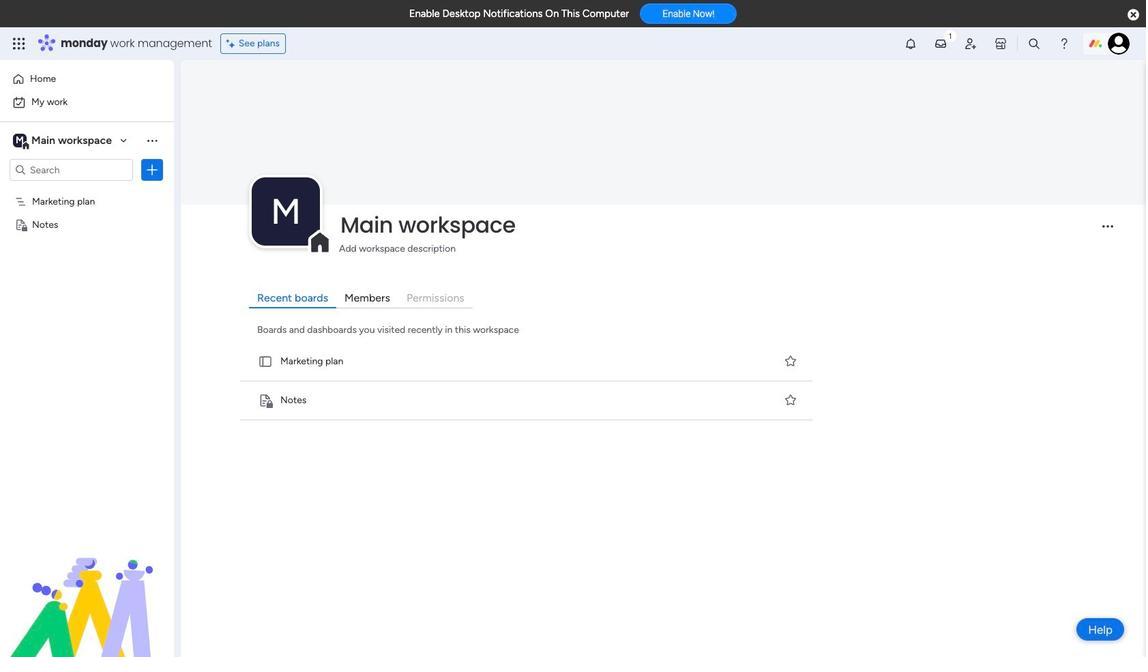 Task type: locate. For each thing, give the bounding box(es) containing it.
list box
[[0, 187, 174, 420]]

notifications image
[[904, 37, 918, 51]]

private board image
[[14, 218, 27, 231]]

1 vertical spatial workspace image
[[252, 177, 320, 246]]

None field
[[337, 211, 1091, 239]]

add to favorites image
[[784, 355, 798, 368]]

dapulse close image
[[1128, 8, 1140, 22]]

0 horizontal spatial workspace image
[[13, 133, 27, 148]]

invite members image
[[965, 37, 978, 51]]

workspace selection element
[[13, 132, 114, 150]]

select product image
[[12, 37, 26, 51]]

v2 ellipsis image
[[1103, 226, 1114, 237]]

1 horizontal spatial workspace image
[[252, 177, 320, 246]]

0 vertical spatial workspace image
[[13, 133, 27, 148]]

lottie animation image
[[0, 519, 174, 657]]

quick search results list box
[[238, 343, 817, 420]]

option
[[8, 68, 166, 90], [8, 91, 166, 113], [0, 189, 174, 191]]

options image
[[145, 163, 159, 177]]

monday marketplace image
[[995, 37, 1008, 51]]

workspace image
[[13, 133, 27, 148], [252, 177, 320, 246]]

public board image
[[258, 354, 273, 369]]

kendall parks image
[[1109, 33, 1130, 55]]



Task type: describe. For each thing, give the bounding box(es) containing it.
see plans image
[[226, 36, 239, 51]]

help image
[[1058, 37, 1072, 51]]

workspace options image
[[145, 134, 159, 147]]

2 vertical spatial option
[[0, 189, 174, 191]]

update feed image
[[934, 37, 948, 51]]

add to favorites image
[[784, 393, 798, 407]]

search everything image
[[1028, 37, 1042, 51]]

private board image
[[258, 393, 273, 408]]

lottie animation element
[[0, 519, 174, 657]]

1 image
[[945, 28, 957, 43]]

0 vertical spatial option
[[8, 68, 166, 90]]

1 vertical spatial option
[[8, 91, 166, 113]]

Search in workspace field
[[29, 162, 114, 178]]



Task type: vqa. For each thing, say whether or not it's contained in the screenshot.
Invite members image
yes



